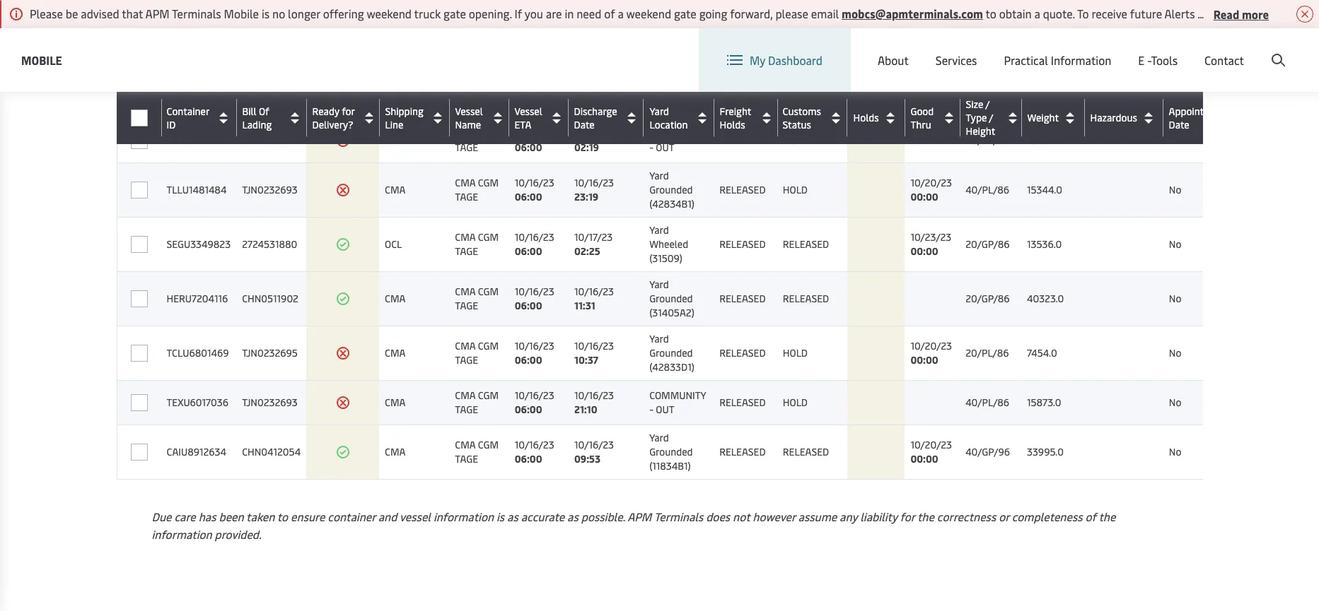 Task type: describe. For each thing, give the bounding box(es) containing it.
ensure
[[291, 509, 325, 525]]

06:00 for 10/16/23 10:37
[[515, 354, 542, 367]]

advised
[[81, 6, 119, 21]]

tage for 10/16/23 11:31
[[455, 299, 478, 313]]

ready for delivery? for ready for delivery? button associated with 2nd freight holds button from the bottom's shipping line button
[[312, 79, 354, 106]]

1 a from the left
[[618, 6, 624, 21]]

status for 2nd freight holds button from the top of the page customs status button
[[783, 118, 811, 131]]

switch location
[[921, 41, 1001, 57]]

dashboard
[[768, 52, 823, 68]]

02:25
[[574, 245, 600, 258]]

account
[[1251, 41, 1292, 57]]

1 weekend from the left
[[367, 6, 412, 21]]

my dashboard button
[[727, 28, 823, 92]]

cgm for 10/16/23 11:31
[[478, 285, 499, 298]]

10/16/23 11:31
[[574, 285, 614, 313]]

login / create account
[[1178, 41, 1292, 57]]

save containers button
[[116, 0, 225, 21]]

10/16/23 left the 10/16/23 09:53
[[515, 439, 554, 452]]

tage for 10/17/23 02:19
[[455, 141, 478, 154]]

yard grounded (42833d1)
[[649, 332, 694, 374]]

2 please from the left
[[1286, 6, 1319, 21]]

1 freight holds button from the top
[[719, 79, 774, 106]]

10/16/23 09:53
[[574, 439, 614, 466]]

container for ready for delivery? button associated with 2nd freight holds button from the bottom's shipping line button's container id button
[[167, 79, 209, 92]]

1 horizontal spatial information
[[434, 509, 494, 525]]

yard location button for 2nd freight holds button from the top of the page
[[650, 105, 711, 131]]

please
[[30, 6, 63, 21]]

date for appointment date button for 2nd freight holds button from the bottom's size / type / height button's weight button
[[1169, 92, 1190, 106]]

released for 10/17/23 02:25
[[719, 238, 766, 251]]

40/pl/86 for 15437.0
[[966, 134, 1009, 147]]

cma cgm tage for 09:53
[[455, 439, 499, 466]]

chn0412054
[[242, 446, 301, 459]]

correctness
[[937, 509, 996, 525]]

no for 13536.0
[[1169, 238, 1181, 251]]

contact
[[1205, 52, 1244, 68]]

13536.0
[[1027, 238, 1062, 251]]

/ for size / type / height button associated with 2nd freight holds button from the top of the page
[[986, 98, 990, 111]]

taken
[[246, 509, 275, 525]]

15344.0
[[1027, 183, 1062, 197]]

- inside dropdown button
[[1147, 52, 1151, 68]]

10/17/23 02:25
[[574, 231, 613, 258]]

vessel eta for 2nd freight holds button from the top of the page shipping line button vessel eta button
[[515, 105, 542, 131]]

height for size / type / height button associated with 2nd freight holds button from the top of the page
[[966, 125, 995, 138]]

search and filter button
[[1028, 0, 1129, 21]]

15437.0
[[1027, 134, 1061, 147]]

released for 10/16/23 21:10
[[719, 396, 766, 410]]

size / type / height for size / type / height button associated with 2nd freight holds button from the top of the page
[[966, 98, 995, 138]]

11:31
[[574, 299, 595, 313]]

services button
[[936, 28, 977, 92]]

10/16/23 left 10/16/23 11:31
[[515, 285, 554, 298]]

yard for 10/16/23 09:53
[[649, 431, 669, 445]]

no for 15437.0
[[1169, 134, 1181, 147]]

10/20/23 for 20/pl/86
[[911, 340, 952, 353]]

customs for 2nd freight holds button from the top of the page customs status button
[[783, 105, 821, 118]]

filter
[[1107, 3, 1129, 16]]

0 vertical spatial apm
[[145, 6, 169, 21]]

vessel name for vessel eta button corresponding to 2nd freight holds button from the bottom's shipping line button vessel name 'button'
[[455, 79, 483, 106]]

2 email from the left
[[1215, 6, 1242, 21]]

grounded for (31405a2)
[[649, 292, 693, 306]]

1 as from the left
[[507, 509, 518, 525]]

please be advised that apm terminals mobile is no longer offering weekend truck gate opening. if you are in need of a weekend gate going forward, please email mobcs@apmterminals.com to obtain a quote. to receive future alerts via email or sms, please
[[30, 6, 1319, 21]]

0 vertical spatial to
[[986, 6, 997, 21]]

freight holds for 2nd freight holds button from the top of the page
[[720, 105, 751, 131]]

bill of lading button for ready for delivery? button associated with 2nd freight holds button from the bottom's shipping line button's container id button
[[242, 79, 303, 106]]

0 horizontal spatial of
[[604, 6, 615, 21]]

close alert image
[[1297, 6, 1314, 23]]

2 weekend from the left
[[626, 6, 671, 21]]

menu
[[1082, 41, 1111, 57]]

more
[[1242, 6, 1269, 22]]

cma cgm tage for 10:37
[[455, 340, 499, 367]]

apm inside due care has been taken to ensure container and vessel information is as accurate as possible. apm terminals does not however assume any liability for the correctness or completeness of the information provided.
[[627, 509, 652, 525]]

released for 10/16/23 10:37
[[719, 347, 766, 360]]

15873.0
[[1027, 396, 1061, 410]]

shipping line button for 2nd freight holds button from the bottom
[[385, 79, 446, 106]]

caiu8912634
[[167, 446, 226, 459]]

06:00 for 10/16/23 09:53
[[515, 453, 542, 466]]

out for 10/16/23 21:10
[[656, 403, 674, 417]]

ready image for 2724531880
[[336, 238, 350, 252]]

login
[[1178, 41, 1206, 57]]

lading for 2nd freight holds button from the top of the page shipping line button
[[242, 118, 272, 131]]

tage for 10/17/23 02:25
[[455, 245, 478, 258]]

no for 33995.0
[[1169, 446, 1181, 459]]

10/23/23 00:00
[[911, 231, 952, 258]]

container id for ready for delivery? button associated with 2nd freight holds button from the bottom's shipping line button's container id button
[[167, 79, 209, 106]]

tjn0232693 for tclu6051641
[[242, 134, 298, 147]]

vessel name button for vessel eta button corresponding to 2nd freight holds button from the bottom's shipping line button
[[455, 79, 506, 106]]

(42833d1)
[[649, 361, 694, 374]]

discharge for the discharge date button for vessel eta button corresponding to 2nd freight holds button from the bottom's shipping line button
[[574, 79, 618, 92]]

(31405a2)
[[649, 306, 694, 320]]

10/20/23 00:00 for 20/pl/86
[[911, 340, 952, 367]]

1 yard from the top
[[649, 79, 669, 92]]

be
[[66, 6, 78, 21]]

10/16/23 left the '10/16/23 23:19'
[[515, 176, 554, 190]]

(31509)
[[649, 252, 683, 265]]

alerts
[[1165, 6, 1195, 21]]

size / type / height button for 2nd freight holds button from the bottom
[[966, 72, 1018, 112]]

practical information
[[1004, 52, 1111, 68]]

0 vertical spatial is
[[262, 6, 270, 21]]

hold for 10/17/23 02:19
[[783, 134, 808, 147]]

receive
[[1092, 6, 1127, 21]]

10/23/23
[[911, 231, 952, 244]]

1 email from the left
[[811, 6, 839, 21]]

10/20/23 for 40/gp/96
[[911, 439, 952, 452]]

due
[[152, 509, 172, 525]]

future
[[1130, 6, 1162, 21]]

id for 2nd freight holds button from the top of the page shipping line button
[[167, 118, 176, 131]]

10/17/23 02:19
[[574, 127, 613, 154]]

read
[[1214, 6, 1239, 22]]

location for 2nd freight holds button from the top of the page
[[650, 118, 688, 131]]

10/16/23 up the 10:37 on the bottom left
[[574, 340, 614, 353]]

or inside due care has been taken to ensure container and vessel information is as accurate as possible. apm terminals does not however assume any liability for the correctness or completeness of the information provided.
[[999, 509, 1009, 525]]

cma cgm tage for 11:31
[[455, 285, 499, 313]]

hold for 10/16/23 23:19
[[783, 183, 808, 197]]

sms,
[[1258, 6, 1283, 21]]

no for 15344.0
[[1169, 183, 1181, 197]]

good thru button for size / type / height button associated with 2nd freight holds button from the top of the page's holds button
[[911, 105, 957, 131]]

10/20/23 00:00 for 40/gp/96
[[911, 439, 952, 466]]

yard grounded (11834b1)
[[649, 431, 693, 473]]

1 horizontal spatial mobile
[[224, 6, 259, 21]]

09:53
[[574, 453, 601, 466]]

06:00 for 10/17/23 02:19
[[515, 141, 542, 154]]

been
[[219, 509, 244, 525]]

switch
[[921, 41, 955, 57]]

not
[[733, 509, 750, 525]]

read more
[[1214, 6, 1269, 22]]

obtain
[[999, 6, 1032, 21]]

ready for delivery? button for 2nd freight holds button from the top of the page shipping line button
[[312, 105, 376, 131]]

40/gp/96
[[966, 446, 1010, 459]]

2 gate from the left
[[674, 6, 697, 21]]

not ready image for tjn0232693
[[336, 134, 350, 148]]

mobcs@apmterminals.com link
[[842, 6, 983, 21]]

truck
[[414, 6, 441, 21]]

10/16/23 06:00 for 02:19
[[515, 127, 554, 154]]

size / type / height for 2nd freight holds button from the bottom's size / type / height button
[[966, 72, 995, 112]]

any
[[840, 509, 857, 525]]

yard wheeled (31509)
[[649, 224, 688, 265]]

to inside due care has been taken to ensure container and vessel information is as accurate as possible. apm terminals does not however assume any liability for the correctness or completeness of the information provided.
[[277, 509, 288, 525]]

cgm for 10/16/23 09:53
[[478, 439, 499, 452]]

e
[[1138, 52, 1145, 68]]

shipping line for 2nd freight holds button from the bottom's shipping line button
[[385, 79, 423, 106]]

10/16/23 left 10/16/23 10:37
[[515, 340, 554, 353]]

heru7204116
[[167, 292, 228, 306]]

out for 10/17/23 02:19
[[656, 141, 674, 154]]

tjn0232693 for texu6017036
[[242, 396, 298, 410]]

10/16/23 06:00 for 09:53
[[515, 439, 554, 466]]

10/16/23 up 11:31
[[574, 285, 614, 298]]

cma cgm tage for 02:25
[[455, 231, 499, 258]]

1 vertical spatial information
[[152, 527, 212, 543]]

save containers
[[145, 3, 225, 16]]

7454.0
[[1027, 347, 1057, 360]]

tllu1481484
[[167, 183, 227, 197]]

container
[[328, 509, 375, 525]]

bill for ready for delivery? button associated with 2nd freight holds button from the bottom's shipping line button's container id button
[[242, 79, 256, 92]]

weight for 2nd freight holds button from the bottom's size / type / height button's weight button
[[1027, 86, 1059, 99]]

offering
[[323, 6, 364, 21]]

ocl
[[385, 238, 402, 251]]

- for 15873.0
[[649, 403, 654, 417]]

cgm for 10/16/23 21:10
[[478, 389, 499, 402]]

containers
[[168, 3, 215, 16]]

no
[[272, 6, 285, 21]]

customs status button for 2nd freight holds button from the top of the page
[[783, 105, 843, 131]]

and inside search and filter button
[[1088, 3, 1105, 16]]

mobile link
[[21, 51, 62, 69]]

2 as from the left
[[567, 509, 578, 525]]

shipping line for 2nd freight holds button from the top of the page shipping line button
[[385, 105, 424, 131]]

10/16/23 left the 10/17/23 02:19
[[515, 127, 554, 140]]

2724531880
[[242, 238, 297, 251]]

good for 2nd freight holds button from the bottom's size / type / height button
[[911, 79, 934, 92]]

customs status for 2nd freight holds button from the top of the page customs status button
[[783, 105, 821, 131]]

00:00 for 40/gp/96
[[911, 453, 938, 466]]

date for the discharge date button for vessel eta button corresponding to 2nd freight holds button from the bottom's shipping line button
[[574, 92, 595, 106]]

accurate
[[521, 509, 565, 525]]

good for size / type / height button associated with 2nd freight holds button from the top of the page
[[911, 105, 934, 118]]

cgm for 10/16/23 10:37
[[478, 340, 499, 353]]

switch location button
[[898, 41, 1001, 57]]

global
[[1046, 41, 1079, 57]]

40323.0
[[1027, 292, 1064, 306]]

for for 2nd freight holds button from the top of the page shipping line button
[[342, 105, 355, 118]]

1 gate from the left
[[444, 6, 466, 21]]

1 vertical spatial mobile
[[21, 52, 62, 68]]

vessel eta button for 2nd freight holds button from the top of the page shipping line button
[[515, 105, 565, 131]]

1 please from the left
[[776, 6, 808, 21]]

segu3349823
[[167, 238, 231, 251]]

2 yard from the top
[[650, 105, 669, 118]]

10/16/23 06:00 for 23:19
[[515, 176, 554, 204]]

has
[[199, 509, 216, 525]]

tjn0232695
[[242, 347, 298, 360]]

tclu6801469
[[167, 347, 229, 360]]

for inside due care has been taken to ensure container and vessel information is as accurate as possible. apm terminals does not however assume any liability for the correctness or completeness of the information provided.
[[900, 509, 915, 525]]

of inside due care has been taken to ensure container and vessel information is as accurate as possible. apm terminals does not however assume any liability for the correctness or completeness of the information provided.
[[1085, 509, 1096, 525]]

community - out for 10/17/23
[[649, 127, 706, 154]]

care
[[174, 509, 196, 525]]



Task type: locate. For each thing, give the bounding box(es) containing it.
1 customs from the top
[[783, 79, 821, 92]]

1 vertical spatial tjn0232693
[[242, 183, 298, 197]]

1 delivery? from the top
[[312, 92, 353, 106]]

ready
[[312, 79, 339, 92], [312, 105, 339, 118]]

0 horizontal spatial is
[[262, 6, 270, 21]]

2 00:00 from the top
[[911, 245, 938, 258]]

10/16/23 up 09:53
[[574, 439, 614, 452]]

yard inside yard grounded (42833d1)
[[649, 332, 669, 346]]

3 hold from the top
[[783, 347, 808, 360]]

for
[[341, 79, 354, 92], [342, 105, 355, 118], [900, 509, 915, 525]]

community - out up the yard grounded (42834b1)
[[649, 127, 706, 154]]

2 id from the top
[[167, 118, 176, 131]]

holds button for size / type / height button associated with 2nd freight holds button from the top of the page
[[853, 107, 902, 129]]

2 line from the top
[[385, 118, 404, 131]]

is left accurate
[[496, 509, 504, 525]]

mobile
[[224, 6, 259, 21], [21, 52, 62, 68]]

2 vertical spatial 40/pl/86
[[966, 396, 1009, 410]]

1 horizontal spatial a
[[1034, 6, 1040, 21]]

out
[[656, 141, 674, 154], [656, 403, 674, 417]]

2 hazardous button from the top
[[1090, 107, 1160, 129]]

1 horizontal spatial email
[[1215, 6, 1242, 21]]

6 06:00 from the top
[[515, 403, 542, 417]]

as right accurate
[[567, 509, 578, 525]]

1 10/20/23 00:00 from the top
[[911, 176, 952, 204]]

10:37
[[574, 354, 599, 367]]

2 yard location button from the top
[[650, 105, 711, 131]]

global menu button
[[1015, 28, 1125, 70]]

weight button up 15437.0
[[1027, 107, 1081, 129]]

10/16/23 06:00 left the 10:37 on the bottom left
[[515, 340, 554, 367]]

container id button
[[167, 79, 233, 106], [167, 105, 233, 131]]

appointment date for 2nd freight holds button from the bottom's size / type / height button's weight button
[[1169, 79, 1228, 106]]

discharge date up the 10/17/23 02:19
[[574, 79, 618, 106]]

0 vertical spatial community - out
[[649, 127, 706, 154]]

terminals
[[172, 6, 221, 21], [654, 509, 703, 525]]

grounded for (42834b1)
[[649, 183, 693, 197]]

1 good thru button from the top
[[911, 79, 956, 106]]

freight holds
[[719, 79, 751, 106], [720, 105, 751, 131]]

1 horizontal spatial of
[[1085, 509, 1096, 525]]

2 vertical spatial 10/20/23 00:00
[[911, 439, 952, 466]]

2 container id button from the top
[[167, 105, 233, 131]]

10/20/23
[[911, 176, 952, 190], [911, 340, 952, 353], [911, 439, 952, 452]]

0 vertical spatial weight button
[[1027, 81, 1081, 104]]

not ready image for texu6017036
[[336, 396, 350, 410]]

00:00 inside 10/23/23 00:00
[[911, 245, 938, 258]]

1 vertical spatial to
[[277, 509, 288, 525]]

33995.0
[[1027, 446, 1064, 459]]

or right 'correctness' at the bottom of page
[[999, 509, 1009, 525]]

2 eta from the top
[[515, 118, 531, 131]]

hazardous button for weight button corresponding to size / type / height button associated with 2nd freight holds button from the top of the page
[[1090, 107, 1160, 129]]

ready image
[[336, 238, 350, 252], [336, 292, 350, 306], [336, 446, 350, 460]]

1 vertical spatial holds button
[[853, 107, 902, 129]]

my
[[750, 52, 765, 68]]

community down (42833d1)
[[649, 389, 706, 402]]

1 10/16/23 06:00 from the top
[[515, 127, 554, 154]]

1 height from the top
[[966, 99, 995, 112]]

2 vertical spatial tjn0232693
[[242, 396, 298, 410]]

information down care
[[152, 527, 212, 543]]

1 container id button from the top
[[167, 79, 233, 106]]

eta for vessel eta button corresponding to 2nd freight holds button from the bottom's shipping line button
[[515, 92, 532, 106]]

type for size / type / height button associated with 2nd freight holds button from the top of the page
[[966, 111, 987, 125]]

weekend left truck
[[367, 6, 412, 21]]

06:00 left 23:19
[[515, 190, 542, 204]]

yard location for yard location button associated with 2nd freight holds button from the bottom
[[649, 79, 688, 106]]

2 a from the left
[[1034, 6, 1040, 21]]

location for 2nd freight holds button from the bottom
[[649, 92, 688, 106]]

0 vertical spatial delivery?
[[312, 92, 353, 106]]

ready for 2nd freight holds button from the bottom
[[312, 79, 339, 92]]

0 vertical spatial mobile
[[224, 6, 259, 21]]

0 vertical spatial id
[[167, 92, 176, 106]]

yard inside yard grounded (31405a2)
[[649, 278, 669, 291]]

cma cgm tage for 23:19
[[455, 176, 499, 204]]

the left 'correctness' at the bottom of page
[[917, 509, 934, 525]]

0 vertical spatial eta
[[515, 92, 532, 106]]

1 vertical spatial ready image
[[336, 292, 350, 306]]

- up the yard grounded (42834b1)
[[649, 141, 654, 154]]

liability
[[860, 509, 897, 525]]

6 cma cgm tage from the top
[[455, 389, 499, 417]]

5 yard from the top
[[649, 278, 669, 291]]

yard for 10/17/23 02:25
[[649, 224, 669, 237]]

10/16/23 up 21:10
[[574, 389, 614, 402]]

10/16/23 left 10/16/23 21:10
[[515, 389, 554, 402]]

6 tage from the top
[[455, 403, 478, 417]]

10/17/23 for 02:19
[[574, 127, 613, 140]]

2 vessel eta button from the top
[[515, 105, 565, 131]]

2 cma cgm tage from the top
[[455, 176, 499, 204]]

06:00 for 10/16/23 23:19
[[515, 190, 542, 204]]

discharge date button up 02:19
[[574, 105, 640, 131]]

06:00 left 21:10
[[515, 403, 542, 417]]

2 shipping line from the top
[[385, 105, 424, 131]]

need
[[577, 6, 601, 21]]

- up yard grounded (11834b1) at bottom
[[649, 403, 654, 417]]

discharge date up 02:19
[[574, 105, 617, 131]]

1 vertical spatial eta
[[515, 118, 531, 131]]

0 vertical spatial not ready image
[[336, 183, 350, 197]]

2 appointment date from the top
[[1169, 105, 1227, 131]]

10/20/23 00:00 left 20/pl/86
[[911, 340, 952, 367]]

0 vertical spatial type
[[966, 86, 987, 99]]

2 community from the top
[[649, 389, 706, 402]]

1 tjn0232693 from the top
[[242, 134, 298, 147]]

container for container id button corresponding to 2nd freight holds button from the top of the page shipping line button's ready for delivery? button
[[167, 105, 209, 118]]

grounded inside yard grounded (31405a2)
[[649, 292, 693, 306]]

height down services dropdown button
[[966, 99, 995, 112]]

1 not ready image from the top
[[336, 183, 350, 197]]

1 vertical spatial type
[[966, 111, 987, 125]]

to left obtain
[[986, 6, 997, 21]]

1 grounded from the top
[[649, 183, 693, 197]]

appointment date
[[1169, 79, 1228, 106], [1169, 105, 1227, 131]]

1 vertical spatial community
[[649, 389, 706, 402]]

appointment date button for 2nd freight holds button from the bottom's size / type / height button's weight button
[[1169, 79, 1248, 106]]

released for 10/16/23 11:31
[[719, 292, 766, 306]]

email right the via
[[1215, 6, 1242, 21]]

0 vertical spatial 40/pl/86
[[966, 134, 1009, 147]]

delivery? for 2nd freight holds button from the top of the page shipping line button's ready for delivery? button
[[312, 118, 353, 131]]

weight button for 2nd freight holds button from the bottom's size / type / height button
[[1027, 81, 1081, 104]]

hold for 10/16/23 21:10
[[783, 396, 808, 410]]

terminals inside due care has been taken to ensure container and vessel information is as accurate as possible. apm terminals does not however assume any liability for the correctness or completeness of the information provided.
[[654, 509, 703, 525]]

1 community - out from the top
[[649, 127, 706, 154]]

yard grounded (31405a2)
[[649, 278, 694, 320]]

20/gp/86 right 10/23/23 00:00
[[966, 238, 1010, 251]]

1 shipping line button from the top
[[385, 79, 446, 106]]

delivery?
[[312, 92, 353, 106], [312, 118, 353, 131]]

5 tage from the top
[[455, 354, 478, 367]]

shipping
[[385, 79, 423, 92], [385, 105, 424, 118]]

10/16/23 up 23:19
[[574, 176, 614, 190]]

0 vertical spatial shipping
[[385, 79, 423, 92]]

4 10/16/23 06:00 from the top
[[515, 285, 554, 313]]

mobile down please
[[21, 52, 62, 68]]

2 of from the top
[[259, 105, 269, 118]]

line for 2nd freight holds button from the bottom's shipping line button
[[385, 92, 403, 106]]

1 horizontal spatial weekend
[[626, 6, 671, 21]]

as left accurate
[[507, 509, 518, 525]]

06:00 for 10/16/23 11:31
[[515, 299, 542, 313]]

size
[[966, 72, 983, 86], [966, 98, 983, 111]]

shipping for 2nd freight holds button from the top of the page shipping line button
[[385, 105, 424, 118]]

3 00:00 from the top
[[911, 354, 938, 367]]

ready image for chn0511902
[[336, 292, 350, 306]]

1 vertical spatial hazardous
[[1090, 111, 1137, 125]]

2 size / type / height button from the top
[[966, 98, 1018, 138]]

0 vertical spatial ready
[[312, 79, 339, 92]]

0 vertical spatial status
[[783, 92, 812, 106]]

and inside due care has been taken to ensure container and vessel information is as accurate as possible. apm terminals does not however assume any liability for the correctness or completeness of the information provided.
[[378, 509, 397, 525]]

out up yard grounded (11834b1) at bottom
[[656, 403, 674, 417]]

appointment date button down 'contact' dropdown button
[[1169, 105, 1248, 131]]

appointment date button
[[1169, 79, 1248, 106], [1169, 105, 1248, 131]]

0 vertical spatial holds button
[[853, 81, 901, 104]]

completeness
[[1012, 509, 1083, 525]]

delivery? for ready for delivery? button associated with 2nd freight holds button from the bottom's shipping line button
[[312, 92, 353, 106]]

container id for container id button corresponding to 2nd freight holds button from the top of the page shipping line button's ready for delivery? button
[[167, 105, 209, 131]]

1 vertical spatial 10/20/23 00:00
[[911, 340, 952, 367]]

gate left going
[[674, 6, 697, 21]]

2 vertical spatial ready image
[[336, 446, 350, 460]]

is inside due care has been taken to ensure container and vessel information is as accurate as possible. apm terminals does not however assume any liability for the correctness or completeness of the information provided.
[[496, 509, 504, 525]]

2 tage from the top
[[455, 190, 478, 204]]

-
[[1147, 52, 1151, 68], [649, 141, 654, 154], [649, 403, 654, 417]]

hold for 10/16/23 10:37
[[783, 347, 808, 360]]

to right taken
[[277, 509, 288, 525]]

hazardous button
[[1090, 81, 1160, 104], [1090, 107, 1160, 129]]

1 vertical spatial -
[[649, 141, 654, 154]]

20/pl/86
[[966, 347, 1009, 360]]

grounded up (42833d1)
[[649, 347, 693, 360]]

10/16/23 06:00 left 02:19
[[515, 127, 554, 154]]

apm right "that"
[[145, 6, 169, 21]]

quote. to
[[1043, 6, 1089, 21]]

1 vertical spatial height
[[966, 125, 995, 138]]

community up the yard grounded (42834b1)
[[649, 127, 706, 140]]

0 vertical spatial 10/17/23
[[574, 127, 613, 140]]

- right e
[[1147, 52, 1151, 68]]

0 horizontal spatial to
[[277, 509, 288, 525]]

1 vertical spatial 10/20/23
[[911, 340, 952, 353]]

06:00 left 09:53
[[515, 453, 542, 466]]

please right forward,
[[776, 6, 808, 21]]

is left no
[[262, 6, 270, 21]]

2 customs status button from the top
[[783, 105, 843, 131]]

e -tools button
[[1138, 28, 1178, 92]]

freight holds button
[[719, 79, 774, 106], [720, 105, 774, 131]]

0 horizontal spatial and
[[378, 509, 397, 525]]

1 vessel name from the top
[[455, 79, 483, 106]]

20/gp/86 up 20/pl/86
[[966, 292, 1010, 306]]

2 tjn0232693 from the top
[[242, 183, 298, 197]]

3 ready image from the top
[[336, 446, 350, 460]]

type for 2nd freight holds button from the bottom's size / type / height button
[[966, 86, 987, 99]]

21:10
[[574, 403, 597, 417]]

40/pl/86 for 15873.0
[[966, 396, 1009, 410]]

information
[[434, 509, 494, 525], [152, 527, 212, 543]]

6 10/16/23 06:00 from the top
[[515, 389, 554, 417]]

1 vertical spatial discharge
[[574, 105, 617, 118]]

however
[[753, 509, 795, 525]]

discharge date button up the 10/17/23 02:19
[[574, 79, 640, 106]]

bill of lading
[[242, 79, 272, 106], [242, 105, 272, 131]]

please
[[776, 6, 808, 21], [1286, 6, 1319, 21]]

good right the about popup button on the right top of page
[[911, 79, 934, 92]]

10/20/23 up 10/23/23
[[911, 176, 952, 190]]

grounded inside yard grounded (42833d1)
[[649, 347, 693, 360]]

1 vessel eta button from the top
[[515, 79, 565, 106]]

0 vertical spatial height
[[966, 99, 995, 112]]

2 vessel eta from the top
[[515, 105, 542, 131]]

weekend right need
[[626, 6, 671, 21]]

date for the discharge date button for 2nd freight holds button from the top of the page shipping line button vessel eta button
[[574, 118, 595, 131]]

1 vertical spatial terminals
[[654, 509, 703, 525]]

and left filter
[[1088, 3, 1105, 16]]

06:00 for 10/17/23 02:25
[[515, 245, 542, 258]]

40/pl/86 left 15344.0 at the right top of the page
[[966, 183, 1009, 197]]

1 discharge from the top
[[574, 79, 618, 92]]

cgm for 10/17/23 02:19
[[478, 127, 499, 140]]

2 appointment date button from the top
[[1169, 105, 1248, 131]]

2 status from the top
[[783, 118, 811, 131]]

2 name from the top
[[455, 118, 481, 131]]

10/17/23 up 02:19
[[574, 127, 613, 140]]

location
[[957, 41, 1001, 57], [649, 92, 688, 106], [650, 118, 688, 131]]

yard location for yard location button for 2nd freight holds button from the top of the page
[[650, 105, 688, 131]]

20/gp/86 for 40323.0
[[966, 292, 1010, 306]]

mobcs@apmterminals.com
[[842, 6, 983, 21]]

vessel eta
[[515, 79, 543, 106], [515, 105, 542, 131]]

10/16/23 06:00 left 11:31
[[515, 285, 554, 313]]

40/pl/86 down 20/pl/86
[[966, 396, 1009, 410]]

1 vertical spatial weight button
[[1027, 107, 1081, 129]]

due care has been taken to ensure container and vessel information is as accurate as possible. apm terminals does not however assume any liability for the correctness or completeness of the information provided.
[[152, 509, 1116, 543]]

10/20/23 00:00 left 40/gp/96
[[911, 439, 952, 466]]

not ready image
[[336, 183, 350, 197], [336, 396, 350, 410]]

1 the from the left
[[917, 509, 934, 525]]

terminals left 'does'
[[654, 509, 703, 525]]

1 weight from the top
[[1027, 86, 1059, 99]]

(11834b1)
[[649, 460, 691, 473]]

1 name from the top
[[455, 92, 481, 106]]

yard inside yard grounded (11834b1)
[[649, 431, 669, 445]]

1 vertical spatial line
[[385, 118, 404, 131]]

/
[[1208, 41, 1213, 57], [985, 72, 989, 86], [989, 86, 993, 99], [986, 98, 990, 111], [989, 111, 993, 125]]

email
[[811, 6, 839, 21], [1215, 6, 1242, 21]]

1 vertical spatial id
[[167, 118, 176, 131]]

0 horizontal spatial information
[[152, 527, 212, 543]]

holds button for 2nd freight holds button from the bottom's size / type / height button
[[853, 81, 901, 104]]

practical
[[1004, 52, 1048, 68]]

06:00 left 02:19
[[515, 141, 542, 154]]

tjn0232693
[[242, 134, 298, 147], [242, 183, 298, 197], [242, 396, 298, 410]]

opening.
[[469, 6, 512, 21]]

1 cma cgm tage from the top
[[455, 127, 499, 154]]

1 vertical spatial appointment
[[1169, 105, 1227, 118]]

2 thru from the top
[[911, 118, 931, 131]]

5 06:00 from the top
[[515, 354, 542, 367]]

grounded up the (31405a2)
[[649, 292, 693, 306]]

ready image for chn0412054
[[336, 446, 350, 460]]

apm
[[145, 6, 169, 21], [627, 509, 652, 525]]

1 vertical spatial out
[[656, 403, 674, 417]]

a right obtain
[[1034, 6, 1040, 21]]

0 horizontal spatial the
[[917, 509, 934, 525]]

10/16/23 06:00 left 23:19
[[515, 176, 554, 204]]

/ for 2nd freight holds button from the bottom's size / type / height button
[[985, 72, 989, 86]]

10/16/23 06:00 for 10:37
[[515, 340, 554, 367]]

please right sms,
[[1286, 6, 1319, 21]]

6 no from the top
[[1169, 396, 1181, 410]]

about button
[[878, 28, 909, 92]]

7 tage from the top
[[455, 453, 478, 466]]

that
[[122, 6, 143, 21]]

grounded up (11834b1)
[[649, 446, 693, 459]]

cgm
[[478, 127, 499, 140], [478, 176, 499, 190], [478, 231, 499, 244], [478, 285, 499, 298], [478, 340, 499, 353], [478, 389, 499, 402], [478, 439, 499, 452]]

3 cma cgm tage from the top
[[455, 231, 499, 258]]

10/16/23 10:37
[[574, 340, 614, 367]]

00:00 left 40/gp/96
[[911, 453, 938, 466]]

bill for container id button corresponding to 2nd freight holds button from the top of the page shipping line button's ready for delivery? button
[[242, 105, 256, 118]]

2 delivery? from the top
[[312, 118, 353, 131]]

eta
[[515, 92, 532, 106], [515, 118, 531, 131]]

1 vertical spatial and
[[378, 509, 397, 525]]

yard grounded (42834b1)
[[649, 169, 694, 211]]

appointment date button for weight button corresponding to size / type / height button associated with 2nd freight holds button from the top of the page
[[1169, 105, 1248, 131]]

1 vertical spatial ready
[[312, 105, 339, 118]]

weight button down practical information
[[1027, 81, 1081, 104]]

10/16/23 06:00 left '02:25'
[[515, 231, 554, 258]]

hazardous
[[1090, 86, 1137, 99], [1090, 111, 1137, 125]]

status
[[783, 92, 812, 106], [783, 118, 811, 131]]

status for customs status button corresponding to 2nd freight holds button from the bottom
[[783, 92, 812, 106]]

1 horizontal spatial gate
[[674, 6, 697, 21]]

0 vertical spatial terminals
[[172, 6, 221, 21]]

(42834b1)
[[649, 197, 694, 211]]

good down switch
[[911, 105, 934, 118]]

2 good thru from the top
[[911, 105, 934, 131]]

customs
[[783, 79, 821, 92], [783, 105, 821, 118]]

type
[[966, 86, 987, 99], [966, 111, 987, 125]]

0 horizontal spatial mobile
[[21, 52, 62, 68]]

1 vertical spatial name
[[455, 118, 481, 131]]

of
[[604, 6, 615, 21], [1085, 509, 1096, 525]]

1 vertical spatial customs
[[783, 105, 821, 118]]

or left sms,
[[1245, 6, 1256, 21]]

1 ready image from the top
[[336, 238, 350, 252]]

3 06:00 from the top
[[515, 245, 542, 258]]

yard location button
[[649, 79, 710, 106], [650, 105, 711, 131]]

1 horizontal spatial is
[[496, 509, 504, 525]]

0 horizontal spatial as
[[507, 509, 518, 525]]

grounded
[[649, 183, 693, 197], [649, 292, 693, 306], [649, 347, 693, 360], [649, 446, 693, 459]]

1 shipping line from the top
[[385, 79, 423, 106]]

10/20/23 left 20/pl/86
[[911, 340, 952, 353]]

1 container from the top
[[167, 79, 209, 92]]

not ready image
[[336, 134, 350, 148], [336, 347, 350, 361]]

1 10/17/23 from the top
[[574, 127, 613, 140]]

2 10/20/23 00:00 from the top
[[911, 340, 952, 367]]

06:00
[[515, 141, 542, 154], [515, 190, 542, 204], [515, 245, 542, 258], [515, 299, 542, 313], [515, 354, 542, 367], [515, 403, 542, 417], [515, 453, 542, 466]]

size / type / height button for 2nd freight holds button from the top of the page
[[966, 98, 1018, 138]]

0 vertical spatial discharge
[[574, 79, 618, 92]]

2 vertical spatial -
[[649, 403, 654, 417]]

good thru button down services
[[911, 79, 956, 106]]

weight up 15437.0
[[1027, 111, 1059, 125]]

2 freight holds from the top
[[720, 105, 751, 131]]

0 vertical spatial out
[[656, 141, 674, 154]]

00:00 for 40/pl/86
[[911, 190, 938, 204]]

yard for 10/16/23 11:31
[[649, 278, 669, 291]]

grounded up (42834b1)
[[649, 183, 693, 197]]

possible.
[[581, 509, 625, 525]]

community - out down (42833d1)
[[649, 389, 706, 417]]

1 appointment date from the top
[[1169, 79, 1228, 106]]

1 vertical spatial status
[[783, 118, 811, 131]]

2 discharge date from the top
[[574, 105, 617, 131]]

0 vertical spatial for
[[341, 79, 354, 92]]

10/16/23 left the 10/17/23 02:25
[[515, 231, 554, 244]]

40/pl/86 left 15437.0
[[966, 134, 1009, 147]]

2 06:00 from the top
[[515, 190, 542, 204]]

1 discharge date from the top
[[574, 79, 618, 106]]

email up dashboard
[[811, 6, 839, 21]]

via
[[1198, 6, 1212, 21]]

vessel
[[400, 509, 431, 525]]

chn0511902
[[242, 292, 298, 306]]

hazardous for weight button corresponding to size / type / height button associated with 2nd freight holds button from the top of the page
[[1090, 111, 1137, 125]]

1 vertical spatial not ready image
[[336, 396, 350, 410]]

1 vertical spatial is
[[496, 509, 504, 525]]

appointment for appointment date button for weight button corresponding to size / type / height button associated with 2nd freight holds button from the top of the page
[[1169, 105, 1227, 118]]

0 vertical spatial size
[[966, 72, 983, 86]]

1 container id from the top
[[167, 79, 209, 106]]

1 vertical spatial community - out
[[649, 389, 706, 417]]

released for 10/16/23 09:53
[[719, 446, 766, 459]]

date for appointment date button for weight button corresponding to size / type / height button associated with 2nd freight holds button from the top of the page
[[1169, 118, 1190, 131]]

06:00 left '02:25'
[[515, 245, 542, 258]]

2 freight holds button from the top
[[720, 105, 774, 131]]

2 weight button from the top
[[1027, 107, 1081, 129]]

gate right truck
[[444, 6, 466, 21]]

search and filter
[[1056, 3, 1129, 16]]

vessel name
[[455, 79, 483, 106], [455, 105, 483, 131]]

0 horizontal spatial or
[[999, 509, 1009, 525]]

cma cgm tage for 21:10
[[455, 389, 499, 417]]

10/17/23 for 02:25
[[574, 231, 613, 244]]

0 vertical spatial or
[[1245, 6, 1256, 21]]

0 horizontal spatial apm
[[145, 6, 169, 21]]

0 vertical spatial container
[[167, 79, 209, 92]]

2 vertical spatial 10/20/23
[[911, 439, 952, 452]]

2 discharge from the top
[[574, 105, 617, 118]]

2 discharge date button from the top
[[574, 105, 640, 131]]

height left 15437.0
[[966, 125, 995, 138]]

date
[[574, 92, 595, 106], [1169, 92, 1190, 106], [574, 118, 595, 131], [1169, 118, 1190, 131]]

1 out from the top
[[656, 141, 674, 154]]

weight for weight button corresponding to size / type / height button associated with 2nd freight holds button from the top of the page
[[1027, 111, 1059, 125]]

name for 2nd freight holds button from the bottom's shipping line button
[[455, 92, 481, 106]]

no for 15873.0
[[1169, 396, 1181, 410]]

2 height from the top
[[966, 125, 995, 138]]

0 horizontal spatial email
[[811, 6, 839, 21]]

yard for 10/16/23 10:37
[[649, 332, 669, 346]]

2 out from the top
[[656, 403, 674, 417]]

0 vertical spatial information
[[434, 509, 494, 525]]

container id button for ready for delivery? button associated with 2nd freight holds button from the bottom's shipping line button
[[167, 79, 233, 106]]

10/16/23 06:00 left 21:10
[[515, 389, 554, 417]]

information
[[1051, 52, 1111, 68]]

3 10/20/23 from the top
[[911, 439, 952, 452]]

1 size from the top
[[966, 72, 983, 86]]

6 cgm from the top
[[478, 389, 499, 402]]

1 vertical spatial bill
[[242, 105, 256, 118]]

4 no from the top
[[1169, 292, 1181, 306]]

10/16/23 06:00 for 02:25
[[515, 231, 554, 258]]

size / type / height button
[[966, 72, 1018, 112], [966, 98, 1018, 138]]

lading for 2nd freight holds button from the bottom's shipping line button
[[242, 92, 272, 106]]

shipping line
[[385, 79, 423, 106], [385, 105, 424, 131]]

appointment date for weight button corresponding to size / type / height button associated with 2nd freight holds button from the top of the page
[[1169, 105, 1227, 131]]

3 cgm from the top
[[478, 231, 499, 244]]

1 vertical spatial thru
[[911, 118, 931, 131]]

1 horizontal spatial to
[[986, 6, 997, 21]]

0 vertical spatial location
[[957, 41, 1001, 57]]

mobile left no
[[224, 6, 259, 21]]

None checkbox
[[131, 132, 147, 149], [131, 182, 147, 199], [131, 291, 147, 308], [131, 345, 147, 362], [131, 395, 147, 412], [131, 444, 147, 461], [131, 132, 147, 149], [131, 182, 147, 199], [131, 291, 147, 308], [131, 345, 147, 362], [131, 395, 147, 412], [131, 444, 147, 461]]

yard inside the yard grounded (42834b1)
[[649, 169, 669, 182]]

5 10/16/23 06:00 from the top
[[515, 340, 554, 367]]

0 vertical spatial weight
[[1027, 86, 1059, 99]]

1 06:00 from the top
[[515, 141, 542, 154]]

weight down practical information
[[1027, 86, 1059, 99]]

thru for size / type / height button associated with 2nd freight holds button from the top of the page's holds button
[[911, 118, 931, 131]]

00:00 up 10/23/23
[[911, 190, 938, 204]]

practical information button
[[1004, 28, 1111, 92]]

released for 10/16/23 23:19
[[719, 183, 766, 197]]

06:00 left 11:31
[[515, 299, 542, 313]]

the right completeness at bottom right
[[1099, 509, 1116, 525]]

longer
[[288, 6, 320, 21]]

0 vertical spatial tjn0232693
[[242, 134, 298, 147]]

ready for 2nd freight holds button from the top of the page
[[312, 105, 339, 118]]

container id button for 2nd freight holds button from the top of the page shipping line button's ready for delivery? button
[[167, 105, 233, 131]]

0 vertical spatial appointment
[[1169, 79, 1228, 92]]

3 10/20/23 00:00 from the top
[[911, 439, 952, 466]]

of right need
[[604, 6, 615, 21]]

does
[[706, 509, 730, 525]]

e -tools
[[1138, 52, 1178, 68]]

0 vertical spatial thru
[[911, 92, 931, 106]]

released for 10/17/23 02:19
[[719, 134, 766, 147]]

grounded inside the yard grounded (42834b1)
[[649, 183, 693, 197]]

4 06:00 from the top
[[515, 299, 542, 313]]

size for size / type / height button associated with 2nd freight holds button from the top of the page
[[966, 98, 983, 111]]

2 yard location from the top
[[650, 105, 688, 131]]

10/16/23 06:00 left 09:53
[[515, 439, 554, 466]]

3 40/pl/86 from the top
[[966, 396, 1009, 410]]

a right need
[[618, 6, 624, 21]]

1 vertical spatial 20/gp/86
[[966, 292, 1010, 306]]

1 vertical spatial or
[[999, 509, 1009, 525]]

None checkbox
[[130, 84, 147, 101], [131, 109, 147, 126], [131, 236, 147, 253], [130, 84, 147, 101], [131, 109, 147, 126], [131, 236, 147, 253]]

of right completeness at bottom right
[[1085, 509, 1096, 525]]

02:19
[[574, 141, 599, 154]]

0 vertical spatial customs
[[783, 79, 821, 92]]

information right "vessel" in the bottom of the page
[[434, 509, 494, 525]]

create
[[1215, 41, 1248, 57]]

1 20/gp/86 from the top
[[966, 238, 1010, 251]]

community for 10/17/23 02:19
[[649, 127, 706, 140]]

1 horizontal spatial please
[[1286, 6, 1319, 21]]

1 vertical spatial lading
[[242, 118, 272, 131]]

10/17/23 up '02:25'
[[574, 231, 613, 244]]

1 vertical spatial of
[[259, 105, 269, 118]]

10/20/23 00:00 up 10/23/23
[[911, 176, 952, 204]]

2 community - out from the top
[[649, 389, 706, 417]]

community for 10/16/23 21:10
[[649, 389, 706, 402]]

00:00 down 10/23/23
[[911, 245, 938, 258]]

2 grounded from the top
[[649, 292, 693, 306]]

hold
[[783, 134, 808, 147], [783, 183, 808, 197], [783, 347, 808, 360], [783, 396, 808, 410]]

06:00 left the 10:37 on the bottom left
[[515, 354, 542, 367]]

0 vertical spatial hazardous button
[[1090, 81, 1160, 104]]

2 the from the left
[[1099, 509, 1116, 525]]

0 vertical spatial lading
[[242, 92, 272, 106]]

yard inside 'yard wheeled (31509)'
[[649, 224, 669, 237]]

1 vertical spatial apm
[[627, 509, 652, 525]]

vessel name button for 2nd freight holds button from the top of the page shipping line button vessel eta button
[[455, 105, 505, 131]]

10/20/23 for 40/pl/86
[[911, 176, 952, 190]]

out up the yard grounded (42834b1)
[[656, 141, 674, 154]]

discharge date for the discharge date button for 2nd freight holds button from the top of the page shipping line button vessel eta button
[[574, 105, 617, 131]]

vessel name for vessel name 'button' for 2nd freight holds button from the top of the page shipping line button vessel eta button
[[455, 105, 483, 131]]

appointment date button down the contact
[[1169, 79, 1248, 106]]

vessel eta button for 2nd freight holds button from the bottom's shipping line button
[[515, 79, 565, 106]]

1 40/pl/86 from the top
[[966, 134, 1009, 147]]

00:00 for 20/gp/86
[[911, 245, 938, 258]]

1 vertical spatial not ready image
[[336, 347, 350, 361]]

you
[[525, 6, 543, 21]]

good thru button down services dropdown button
[[911, 105, 957, 131]]

size for 2nd freight holds button from the bottom's size / type / height button
[[966, 72, 983, 86]]

0 vertical spatial -
[[1147, 52, 1151, 68]]

0 horizontal spatial terminals
[[172, 6, 221, 21]]

10/20/23 left 40/gp/96
[[911, 439, 952, 452]]

customs status button for 2nd freight holds button from the bottom
[[783, 79, 844, 106]]

weight button
[[1027, 81, 1081, 104], [1027, 107, 1081, 129]]

1 vessel name button from the top
[[455, 79, 506, 106]]

and left "vessel" in the bottom of the page
[[378, 509, 397, 525]]

name
[[455, 92, 481, 106], [455, 118, 481, 131]]

save
[[145, 3, 165, 16]]

1 horizontal spatial apm
[[627, 509, 652, 525]]

cma cgm tage for 02:19
[[455, 127, 499, 154]]

0 horizontal spatial a
[[618, 6, 624, 21]]

size / type / height button down practical at the right top of page
[[966, 72, 1018, 112]]



Task type: vqa. For each thing, say whether or not it's contained in the screenshot.
images
no



